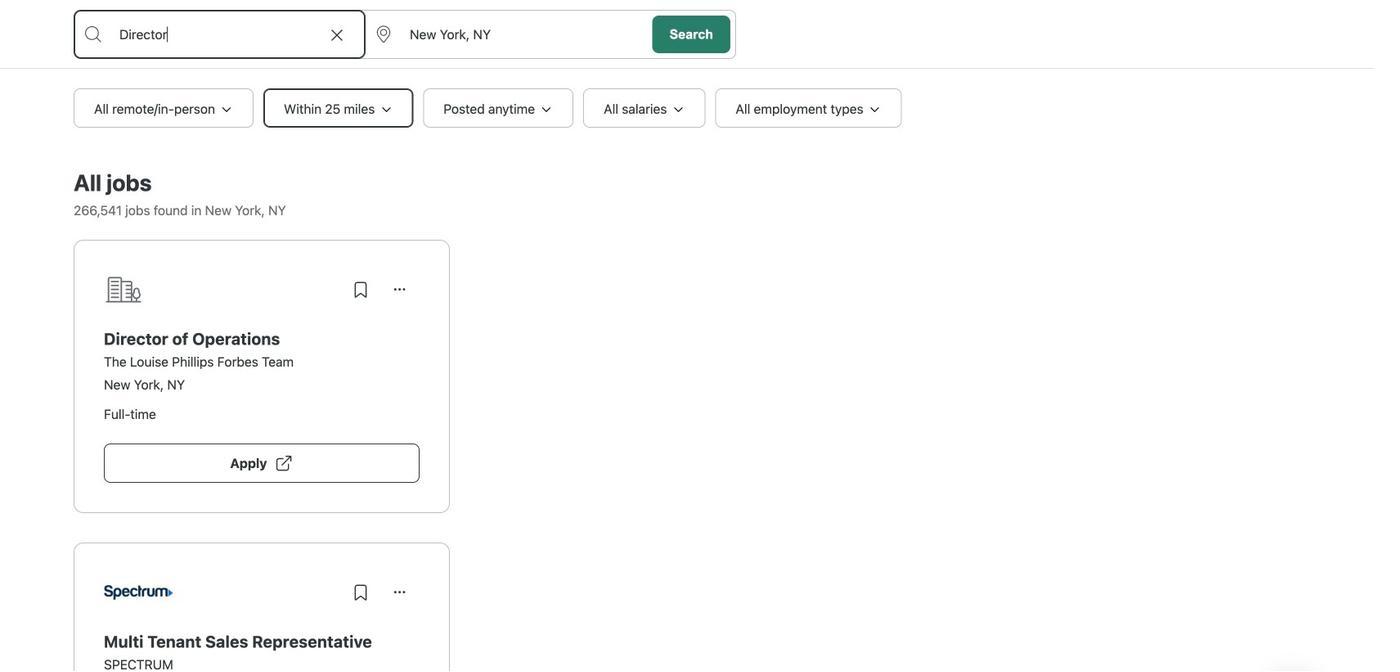 Task type: locate. For each thing, give the bounding box(es) containing it.
save job for later image
[[351, 280, 371, 300]]

multi tenant sales representative image
[[104, 573, 174, 612]]

None button
[[381, 270, 420, 309], [381, 573, 420, 612], [381, 270, 420, 309], [381, 573, 420, 612]]

Location search field
[[365, 11, 648, 58]]

multi tenant sales representative element
[[104, 632, 420, 651]]



Task type: describe. For each thing, give the bounding box(es) containing it.
Search job title or keyword search field
[[74, 11, 365, 58]]

save job for later image
[[351, 583, 371, 602]]

director of operations element
[[104, 329, 420, 349]]



Task type: vqa. For each thing, say whether or not it's contained in the screenshot.
Sr. Data Analyst, Payments Operations "Element" to the left
no



